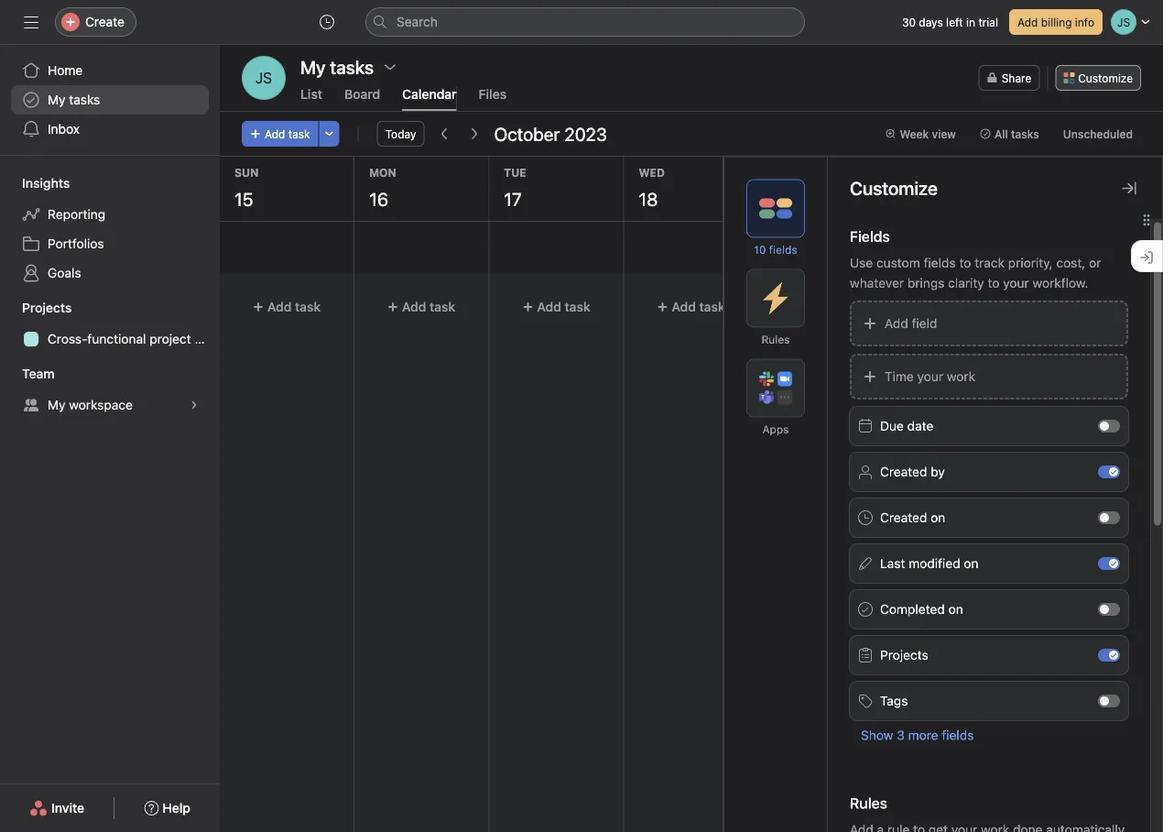 Task type: describe. For each thing, give the bounding box(es) containing it.
previous week image
[[438, 126, 452, 141]]

help button
[[132, 792, 202, 825]]

fields right more
[[942, 727, 975, 742]]

in
[[967, 16, 976, 28]]

modified
[[909, 555, 961, 571]]

my workspace
[[48, 397, 133, 412]]

projects inside dropdown button
[[22, 300, 72, 315]]

projects button
[[0, 299, 72, 317]]

customize inside dropdown button
[[1079, 71, 1134, 84]]

last modified on
[[881, 555, 979, 571]]

work
[[947, 368, 976, 384]]

search button
[[366, 7, 806, 37]]

1 vertical spatial rules
[[850, 794, 888, 812]]

your inside use custom fields to track priority, cost, or whatever brings clarity to your workflow.
[[1004, 275, 1030, 290]]

create
[[85, 14, 125, 29]]

insights button
[[0, 174, 70, 192]]

cross-functional project plan link
[[11, 324, 220, 354]]

add billing info
[[1018, 16, 1095, 28]]

projects element
[[0, 291, 220, 357]]

thu 19
[[774, 166, 798, 209]]

search
[[397, 14, 438, 29]]

today button
[[377, 121, 425, 147]]

fri 20
[[909, 166, 938, 209]]

created for created on
[[881, 510, 928, 525]]

wed 18
[[639, 166, 665, 209]]

goals
[[48, 265, 81, 280]]

insights
[[22, 176, 70, 191]]

info
[[1076, 16, 1095, 28]]

6 switch from the top
[[1099, 648, 1121, 661]]

created for created by
[[881, 464, 928, 479]]

add inside 'button'
[[885, 315, 909, 330]]

add inside "button"
[[1018, 16, 1039, 28]]

or
[[1090, 255, 1102, 270]]

cross-functional project plan
[[48, 331, 220, 346]]

tue
[[504, 166, 527, 179]]

home
[[48, 63, 83, 78]]

trial
[[979, 16, 999, 28]]

help
[[162, 801, 191, 816]]

4 switch from the top
[[1099, 557, 1121, 570]]

unscheduled button
[[1056, 121, 1142, 147]]

tue 17
[[504, 166, 527, 209]]

reporting link
[[11, 200, 209, 229]]

on for completed on
[[949, 601, 964, 616]]

created by
[[881, 464, 946, 479]]

0 horizontal spatial rules
[[762, 333, 790, 346]]

mon
[[369, 166, 397, 179]]

completed on
[[881, 601, 964, 616]]

cost,
[[1057, 255, 1086, 270]]

reporting
[[48, 207, 106, 222]]

clarity
[[949, 275, 985, 290]]

date
[[908, 418, 934, 433]]

5 switch from the top
[[1099, 603, 1121, 615]]

0 horizontal spatial customize
[[850, 177, 938, 199]]

30 days left in trial
[[903, 16, 999, 28]]

0 vertical spatial to
[[960, 255, 972, 270]]

tasks for my tasks
[[69, 92, 100, 107]]

whatever
[[850, 275, 905, 290]]

board
[[345, 87, 380, 102]]

2 horizontal spatial on
[[965, 555, 979, 571]]

more actions image
[[324, 128, 335, 139]]

inbox
[[48, 121, 80, 137]]

cross-
[[48, 331, 87, 346]]

use
[[850, 255, 874, 270]]

search list box
[[366, 7, 806, 37]]

board link
[[345, 87, 380, 111]]

on for created on
[[931, 510, 946, 525]]

time your work
[[885, 368, 976, 384]]

invite button
[[17, 792, 96, 825]]

completed
[[881, 601, 946, 616]]

workspace
[[69, 397, 133, 412]]

add billing info button
[[1010, 9, 1103, 35]]

my tasks link
[[11, 85, 209, 115]]

portfolios
[[48, 236, 104, 251]]

add field button
[[850, 300, 1129, 346]]

30
[[903, 16, 916, 28]]

thu
[[774, 166, 798, 179]]

next week image
[[467, 126, 482, 141]]

track
[[975, 255, 1005, 270]]

home link
[[11, 56, 209, 85]]

7 switch from the top
[[1099, 694, 1121, 707]]

invite
[[51, 801, 84, 816]]

my workspace link
[[11, 390, 209, 420]]

show options image
[[383, 60, 398, 74]]

history image
[[320, 15, 335, 29]]

brings
[[908, 275, 945, 290]]



Task type: locate. For each thing, give the bounding box(es) containing it.
18
[[639, 188, 658, 209]]

last
[[881, 555, 906, 571]]

week
[[900, 127, 930, 140]]

2023
[[565, 123, 608, 144]]

2 created from the top
[[881, 510, 928, 525]]

0 horizontal spatial to
[[960, 255, 972, 270]]

0 horizontal spatial project
[[150, 331, 191, 346]]

time
[[885, 368, 914, 384]]

on right the 'modified'
[[965, 555, 979, 571]]

field
[[912, 315, 938, 330]]

js
[[256, 69, 272, 87]]

0 vertical spatial my
[[48, 92, 66, 107]]

1 vertical spatial tasks
[[1012, 127, 1040, 140]]

0 horizontal spatial tasks
[[69, 92, 100, 107]]

see details, my workspace image
[[189, 400, 200, 411]]

1 vertical spatial created
[[881, 510, 928, 525]]

show 3 more fields button
[[861, 727, 975, 742]]

to down the draft project brief
[[960, 255, 972, 270]]

1 vertical spatial my
[[48, 397, 66, 412]]

on
[[931, 510, 946, 525], [965, 555, 979, 571], [949, 601, 964, 616]]

2 vertical spatial on
[[949, 601, 964, 616]]

0 horizontal spatial on
[[931, 510, 946, 525]]

by
[[931, 464, 946, 479]]

my inside 'my tasks' link
[[48, 92, 66, 107]]

week view
[[900, 127, 957, 140]]

3
[[897, 727, 905, 742]]

0 vertical spatial projects
[[22, 300, 72, 315]]

on down by
[[931, 510, 946, 525]]

rules down show
[[850, 794, 888, 812]]

show 3 more fields
[[861, 727, 975, 742]]

created down created by
[[881, 510, 928, 525]]

19
[[774, 188, 793, 209]]

your inside time your work button
[[918, 368, 944, 384]]

project
[[939, 239, 976, 252], [150, 331, 191, 346]]

project left plan
[[150, 331, 191, 346]]

tasks down home
[[69, 92, 100, 107]]

due date
[[881, 418, 934, 433]]

0 vertical spatial your
[[1004, 275, 1030, 290]]

switch
[[1099, 419, 1121, 432], [1099, 465, 1121, 478], [1099, 511, 1121, 524], [1099, 557, 1121, 570], [1099, 603, 1121, 615], [1099, 648, 1121, 661], [1099, 694, 1121, 707]]

customize up unscheduled 'dropdown button'
[[1079, 71, 1134, 84]]

sun 15
[[235, 166, 259, 209]]

my for my workspace
[[48, 397, 66, 412]]

workflow.
[[1033, 275, 1089, 290]]

list
[[301, 87, 323, 102]]

my
[[48, 92, 66, 107], [48, 397, 66, 412]]

my tasks
[[301, 56, 374, 77]]

goals link
[[11, 258, 209, 288]]

0 vertical spatial tasks
[[69, 92, 100, 107]]

time your work button
[[850, 353, 1129, 399]]

today
[[386, 127, 416, 140]]

0 vertical spatial rules
[[762, 333, 790, 346]]

insights element
[[0, 167, 220, 291]]

left
[[947, 16, 964, 28]]

calendar
[[402, 87, 457, 102]]

rules up apps
[[762, 333, 790, 346]]

close details image
[[1123, 181, 1137, 196]]

fields inside use custom fields to track priority, cost, or whatever brings clarity to your workflow.
[[924, 255, 956, 270]]

global element
[[0, 45, 220, 155]]

1 vertical spatial projects
[[881, 647, 929, 662]]

tasks inside dropdown button
[[1012, 127, 1040, 140]]

3 switch from the top
[[1099, 511, 1121, 524]]

0 vertical spatial created
[[881, 464, 928, 479]]

share button
[[979, 65, 1040, 91]]

created
[[881, 464, 928, 479], [881, 510, 928, 525]]

priority,
[[1009, 255, 1054, 270]]

1 switch from the top
[[1099, 419, 1121, 432]]

0 vertical spatial on
[[931, 510, 946, 525]]

rules
[[762, 333, 790, 346], [850, 794, 888, 812]]

1 created from the top
[[881, 464, 928, 479]]

your
[[1004, 275, 1030, 290], [918, 368, 944, 384]]

2 my from the top
[[48, 397, 66, 412]]

tasks right all
[[1012, 127, 1040, 140]]

customize button
[[1056, 65, 1142, 91]]

1 vertical spatial your
[[918, 368, 944, 384]]

1 horizontal spatial your
[[1004, 275, 1030, 290]]

fields
[[850, 227, 891, 245]]

more
[[909, 727, 939, 742]]

10 fields
[[755, 243, 798, 256]]

created left by
[[881, 464, 928, 479]]

my down "team"
[[48, 397, 66, 412]]

your left work
[[918, 368, 944, 384]]

add task
[[265, 127, 310, 140], [268, 299, 321, 314], [402, 299, 456, 314], [537, 299, 591, 314], [672, 299, 725, 314], [807, 299, 860, 314], [942, 299, 995, 314], [1077, 299, 1130, 314]]

projects up cross-
[[22, 300, 72, 315]]

1 horizontal spatial rules
[[850, 794, 888, 812]]

mon 16
[[369, 166, 397, 209]]

1 vertical spatial to
[[988, 275, 1000, 290]]

files link
[[479, 87, 507, 111]]

1 horizontal spatial to
[[988, 275, 1000, 290]]

teams element
[[0, 357, 220, 423]]

view
[[933, 127, 957, 140]]

my inside my workspace link
[[48, 397, 66, 412]]

files
[[479, 87, 507, 102]]

0 vertical spatial project
[[939, 239, 976, 252]]

20
[[916, 188, 938, 209]]

16
[[369, 188, 389, 209]]

hide sidebar image
[[24, 15, 38, 29]]

1 horizontal spatial project
[[939, 239, 976, 252]]

my up inbox
[[48, 92, 66, 107]]

tasks for all tasks
[[1012, 127, 1040, 140]]

1 vertical spatial customize
[[850, 177, 938, 199]]

fields right 10
[[770, 243, 798, 256]]

15
[[235, 188, 253, 209]]

calendar link
[[402, 87, 457, 111]]

0 horizontal spatial projects
[[22, 300, 72, 315]]

customize up fields
[[850, 177, 938, 199]]

billing
[[1042, 16, 1073, 28]]

all
[[995, 127, 1009, 140]]

projects
[[22, 300, 72, 315], [881, 647, 929, 662]]

week view button
[[877, 121, 965, 147]]

1 my from the top
[[48, 92, 66, 107]]

projects down 'completed'
[[881, 647, 929, 662]]

to
[[960, 255, 972, 270], [988, 275, 1000, 290]]

add
[[1018, 16, 1039, 28], [265, 127, 285, 140], [268, 299, 292, 314], [402, 299, 427, 314], [537, 299, 562, 314], [672, 299, 696, 314], [807, 299, 831, 314], [942, 299, 966, 314], [1077, 299, 1101, 314], [885, 315, 909, 330]]

tags
[[881, 693, 909, 708]]

to down track
[[988, 275, 1000, 290]]

fields down the draft project brief
[[924, 255, 956, 270]]

days
[[920, 16, 944, 28]]

your down priority,
[[1004, 275, 1030, 290]]

october
[[494, 123, 560, 144]]

0 horizontal spatial your
[[918, 368, 944, 384]]

1 vertical spatial on
[[965, 555, 979, 571]]

share
[[1002, 71, 1032, 84]]

project up use custom fields to track priority, cost, or whatever brings clarity to your workflow.
[[939, 239, 976, 252]]

fields
[[770, 243, 798, 256], [924, 255, 956, 270], [942, 727, 975, 742]]

17
[[504, 188, 522, 209]]

1 horizontal spatial customize
[[1079, 71, 1134, 84]]

my for my tasks
[[48, 92, 66, 107]]

on right 'completed'
[[949, 601, 964, 616]]

draft
[[910, 239, 936, 252]]

tasks inside 'global' "element"
[[69, 92, 100, 107]]

1 vertical spatial project
[[150, 331, 191, 346]]

create button
[[55, 7, 137, 37]]

team
[[22, 366, 55, 381]]

fri
[[909, 166, 927, 179]]

tasks
[[69, 92, 100, 107], [1012, 127, 1040, 140]]

1 horizontal spatial tasks
[[1012, 127, 1040, 140]]

0 vertical spatial customize
[[1079, 71, 1134, 84]]

js button
[[242, 56, 286, 100]]

brief
[[979, 239, 1003, 252]]

team button
[[0, 365, 55, 383]]

unscheduled
[[1064, 127, 1134, 140]]

10
[[755, 243, 767, 256]]

2 switch from the top
[[1099, 465, 1121, 478]]

october 2023
[[494, 123, 608, 144]]

1 horizontal spatial projects
[[881, 647, 929, 662]]

custom
[[877, 255, 921, 270]]

1 horizontal spatial on
[[949, 601, 964, 616]]

add field
[[885, 315, 938, 330]]

wed
[[639, 166, 665, 179]]



Task type: vqa. For each thing, say whether or not it's contained in the screenshot.
DUE
yes



